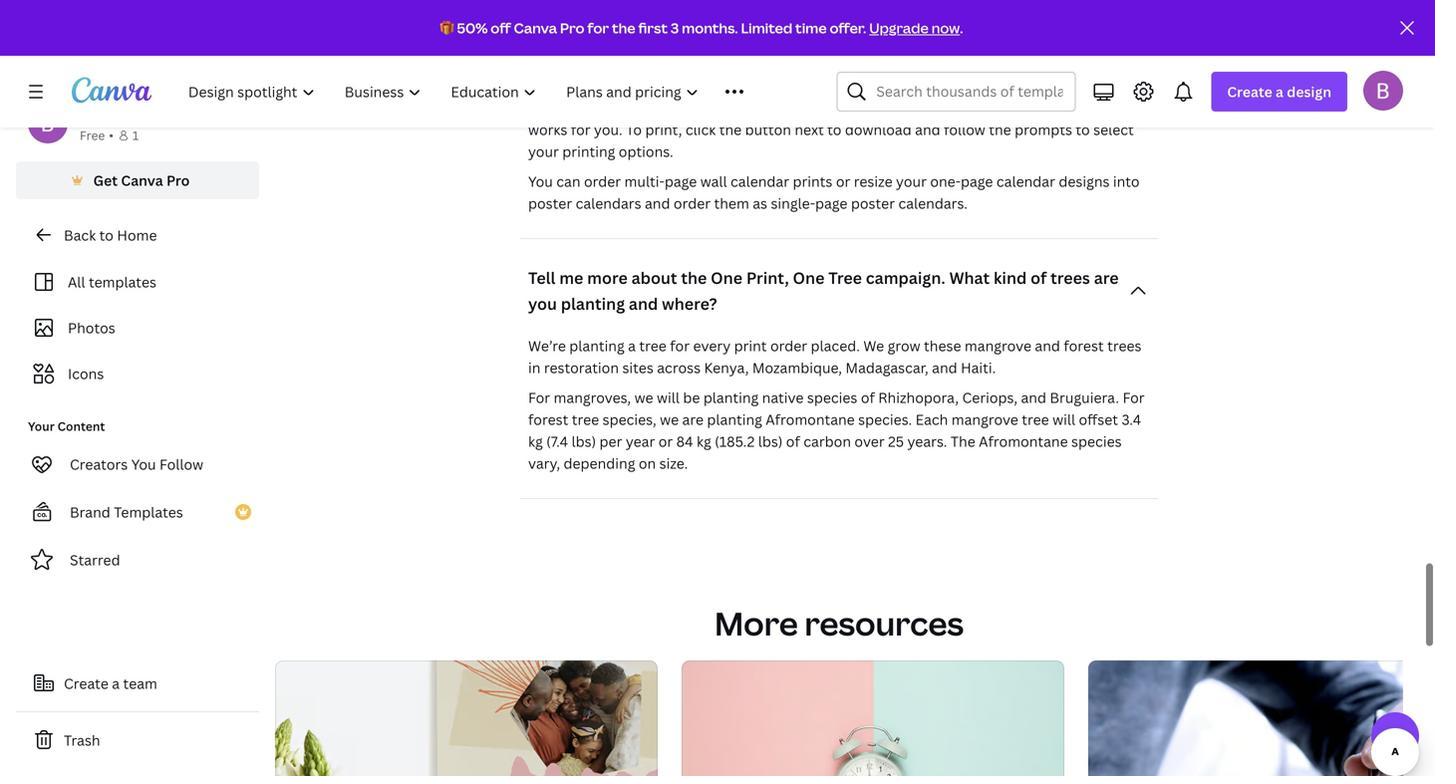 Task type: vqa. For each thing, say whether or not it's contained in the screenshot.
forest to the left
yes



Task type: locate. For each thing, give the bounding box(es) containing it.
them
[[714, 194, 750, 213]]

1 horizontal spatial forest
[[1064, 337, 1105, 356]]

0 horizontal spatial you
[[131, 455, 156, 474]]

1 horizontal spatial trees
[[1108, 337, 1142, 356]]

0 vertical spatial mangrove
[[965, 337, 1032, 356]]

you right how
[[759, 54, 784, 73]]

to down it's
[[625, 76, 641, 95]]

be inside the for mangroves, we will be planting native species of rhizhopora, ceriops, and bruguiera. for forest tree species, we are planting afromontane species. each mangrove tree will offset 3.4 kg (7.4 lbs) per year or 84 kg (185.2 lbs) of carbon over 25 years. the afromontane species vary, depending on size.
[[683, 388, 700, 407]]

absolutely!
[[558, 54, 633, 73]]

1 horizontal spatial create
[[1228, 82, 1273, 101]]

1 calendar from the left
[[731, 172, 790, 191]]

0 vertical spatial trees
[[1051, 267, 1091, 289]]

all
[[68, 273, 85, 292]]

1 one from the left
[[711, 267, 743, 289]]

we up species,
[[635, 388, 654, 407]]

be down across
[[683, 388, 700, 407]]

printing
[[563, 142, 616, 161]]

0 horizontal spatial will
[[657, 388, 680, 407]]

trash
[[64, 731, 100, 750]]

1 horizontal spatial one
[[793, 267, 825, 289]]

you inside tell me more about the one print, one tree campaign. what kind of trees are you planting and where?
[[528, 293, 557, 315]]

mangrove down 'ceriops,'
[[952, 410, 1019, 429]]

download down pdf,
[[845, 120, 912, 139]]

0 horizontal spatial in
[[528, 359, 541, 378]]

1 vertical spatial one-
[[931, 172, 961, 191]]

for up across
[[670, 337, 690, 356]]

can inside yes, absolutely! it's up to you how you design your calendar—it can be 26 pages, 1 page or totally digital. to download your digital design as a pdf, jpeg, or png file, click the "download" button in the top right-hand corner of the page and select the file type that works for you. to print, click the button next to download and follow the prompts to select your printing options.
[[952, 54, 976, 73]]

trees right kind
[[1051, 267, 1091, 289]]

species down offset
[[1072, 432, 1122, 451]]

1 horizontal spatial can
[[952, 54, 976, 73]]

planting inside we're planting a tree for every print order placed. we grow these mangrove and forest trees in restoration sites across kenya, mozambique, madagascar, and haiti.
[[570, 337, 625, 356]]

1 horizontal spatial pro
[[560, 18, 585, 37]]

0 vertical spatial can
[[952, 54, 976, 73]]

the left top
[[678, 98, 700, 117]]

1 vertical spatial be
[[683, 388, 700, 407]]

click up "file"
[[1025, 76, 1056, 95]]

back to home
[[64, 226, 157, 245]]

as inside you can order multi-page wall calendar prints or resize your one-page calendar designs into poster calendars and order them as single-page poster calendars.
[[753, 194, 768, 213]]

creators you follow
[[70, 455, 203, 474]]

that
[[1088, 98, 1116, 117]]

0 vertical spatial download
[[644, 76, 711, 95]]

the up where?
[[681, 267, 707, 289]]

1 vertical spatial forest
[[528, 410, 569, 429]]

26
[[1000, 54, 1016, 73]]

species down we're planting a tree for every print order placed. we grow these mangrove and forest trees in restoration sites across kenya, mozambique, madagascar, and haiti.
[[808, 388, 858, 407]]

1 vertical spatial trees
[[1108, 337, 1142, 356]]

page inside dropdown button
[[662, 6, 699, 28]]

button down hand
[[745, 120, 792, 139]]

2 vertical spatial for
[[670, 337, 690, 356]]

0 horizontal spatial one
[[711, 267, 743, 289]]

1 vertical spatial can
[[557, 172, 581, 191]]

creators
[[70, 455, 128, 474]]

1 vertical spatial create
[[64, 675, 109, 694]]

1 vertical spatial order
[[674, 194, 711, 213]]

works
[[528, 120, 568, 139]]

icons link
[[28, 355, 247, 393]]

your content
[[28, 418, 105, 435]]

0 horizontal spatial calendar
[[731, 172, 790, 191]]

tree up sites
[[640, 337, 667, 356]]

you down works
[[528, 172, 553, 191]]

size.
[[660, 454, 688, 473]]

campaign.
[[866, 267, 946, 289]]

0 horizontal spatial as
[[753, 194, 768, 213]]

1 horizontal spatial button
[[745, 120, 792, 139]]

0 vertical spatial 1
[[1066, 54, 1073, 73]]

your down offer.
[[835, 54, 866, 73]]

will down bruguiera.
[[1053, 410, 1076, 429]]

planting
[[561, 293, 625, 315], [570, 337, 625, 356], [704, 388, 759, 407], [707, 410, 763, 429]]

1 vertical spatial to
[[626, 120, 642, 139]]

one left tree
[[793, 267, 825, 289]]

pro inside button
[[167, 171, 190, 190]]

for mangroves, we will be planting native species of rhizhopora, ceriops, and bruguiera. for forest tree species, we are planting afromontane species. each mangrove tree will offset 3.4 kg (7.4 lbs) per year or 84 kg (185.2 lbs) of carbon over 25 years. the afromontane species vary, depending on size.
[[528, 388, 1145, 473]]

planting down more
[[561, 293, 625, 315]]

0 horizontal spatial pro
[[167, 171, 190, 190]]

1 horizontal spatial one-
[[931, 172, 961, 191]]

0 vertical spatial to
[[625, 76, 641, 95]]

1 horizontal spatial you
[[528, 172, 553, 191]]

one- inside can i design one-page or digital calendars? dropdown button
[[626, 6, 662, 28]]

1 vertical spatial you
[[131, 455, 156, 474]]

the
[[612, 18, 636, 37], [1059, 76, 1081, 95], [678, 98, 700, 117], [870, 98, 892, 117], [1004, 98, 1027, 117], [720, 120, 742, 139], [989, 120, 1012, 139], [681, 267, 707, 289]]

0 vertical spatial one-
[[626, 6, 662, 28]]

every
[[693, 337, 731, 356]]

jpeg,
[[904, 76, 943, 95]]

1 vertical spatial 1
[[132, 127, 139, 144]]

afromontane down 'ceriops,'
[[979, 432, 1069, 451]]

2 horizontal spatial order
[[771, 337, 808, 356]]

click
[[1025, 76, 1056, 95], [686, 120, 716, 139]]

mangroves,
[[554, 388, 631, 407]]

pro right can
[[560, 18, 585, 37]]

or right 3
[[703, 6, 719, 28]]

months.
[[682, 18, 739, 37]]

.
[[960, 18, 964, 37]]

as inside yes, absolutely! it's up to you how you design your calendar—it can be 26 pages, 1 page or totally digital. to download your digital design as a pdf, jpeg, or png file, click the "download" button in the top right-hand corner of the page and select the file type that works for you. to print, click the button next to download and follow the prompts to select your printing options.
[[841, 76, 856, 95]]

one left print,
[[711, 267, 743, 289]]

and down these
[[932, 359, 958, 378]]

kg
[[528, 432, 543, 451], [697, 432, 712, 451]]

forest up "(7.4"
[[528, 410, 569, 429]]

in
[[662, 98, 675, 117], [528, 359, 541, 378]]

file,
[[998, 76, 1022, 95]]

your up calendars.
[[896, 172, 927, 191]]

of
[[853, 98, 866, 117], [1031, 267, 1047, 289], [861, 388, 875, 407], [787, 432, 801, 451]]

we're
[[528, 337, 566, 356]]

1 horizontal spatial order
[[674, 194, 711, 213]]

are inside tell me more about the one print, one tree campaign. what kind of trees are you planting and where?
[[1095, 267, 1119, 289]]

for up the "3.4"
[[1123, 388, 1145, 407]]

0 horizontal spatial click
[[686, 120, 716, 139]]

1 horizontal spatial download
[[845, 120, 912, 139]]

one- up calendars.
[[931, 172, 961, 191]]

forest for tree
[[528, 410, 569, 429]]

lbs) right "(7.4"
[[572, 432, 596, 451]]

click down top
[[686, 120, 716, 139]]

🎁
[[440, 18, 454, 37]]

back
[[64, 226, 96, 245]]

pro up back to home "link"
[[167, 171, 190, 190]]

placed.
[[811, 337, 860, 356]]

1 horizontal spatial you
[[699, 54, 724, 73]]

1 for from the left
[[528, 388, 551, 407]]

0 vertical spatial in
[[662, 98, 675, 117]]

these
[[924, 337, 962, 356]]

1
[[1066, 54, 1073, 73], [132, 127, 139, 144]]

of right kind
[[1031, 267, 1047, 289]]

you left follow
[[131, 455, 156, 474]]

we're planting a tree for every print order placed. we grow these mangrove and forest trees in restoration sites across kenya, mozambique, madagascar, and haiti.
[[528, 337, 1142, 378]]

0 horizontal spatial can
[[557, 172, 581, 191]]

tree down mangroves,
[[572, 410, 599, 429]]

tell
[[528, 267, 556, 289]]

you down the tell
[[528, 293, 557, 315]]

to up options.
[[626, 120, 642, 139]]

we up 84
[[660, 410, 679, 429]]

1 right 'pages,'
[[1066, 54, 1073, 73]]

me
[[560, 267, 584, 289]]

0 horizontal spatial you
[[528, 293, 557, 315]]

sites
[[623, 359, 654, 378]]

0 horizontal spatial one-
[[626, 6, 662, 28]]

0 horizontal spatial for
[[528, 388, 551, 407]]

are up 84
[[683, 410, 704, 429]]

one- inside you can order multi-page wall calendar prints or resize your one-page calendar designs into poster calendars and order them as single-page poster calendars.
[[931, 172, 961, 191]]

tree left offset
[[1022, 410, 1050, 429]]

1 horizontal spatial select
[[1094, 120, 1135, 139]]

are inside the for mangroves, we will be planting native species of rhizhopora, ceriops, and bruguiera. for forest tree species, we are planting afromontane species. each mangrove tree will offset 3.4 kg (7.4 lbs) per year or 84 kg (185.2 lbs) of carbon over 25 years. the afromontane species vary, depending on size.
[[683, 410, 704, 429]]

digital
[[723, 6, 772, 28], [749, 76, 790, 95]]

for up printing
[[571, 120, 591, 139]]

depending
[[564, 454, 636, 473]]

in down we're
[[528, 359, 541, 378]]

0 vertical spatial as
[[841, 76, 856, 95]]

or left resize
[[836, 172, 851, 191]]

0 horizontal spatial kg
[[528, 432, 543, 451]]

or up that
[[1113, 54, 1127, 73]]

1 vertical spatial pro
[[167, 171, 190, 190]]

0 vertical spatial we
[[635, 388, 654, 407]]

back to home link
[[16, 215, 259, 255]]

1 horizontal spatial 1
[[1066, 54, 1073, 73]]

1 horizontal spatial calendar
[[997, 172, 1056, 191]]

0 vertical spatial click
[[1025, 76, 1056, 95]]

up
[[660, 54, 678, 73]]

free
[[80, 127, 105, 144]]

1 vertical spatial canva
[[121, 171, 163, 190]]

and inside tell me more about the one print, one tree campaign. what kind of trees are you planting and where?
[[629, 293, 658, 315]]

brand templates
[[70, 503, 183, 522]]

species.
[[859, 410, 913, 429]]

upgrade now button
[[870, 18, 960, 37]]

canva inside button
[[121, 171, 163, 190]]

mangrove up 'haiti.'
[[965, 337, 1032, 356]]

0 horizontal spatial trees
[[1051, 267, 1091, 289]]

to inside "link"
[[99, 226, 114, 245]]

kenya,
[[704, 359, 749, 378]]

0 vertical spatial button
[[613, 98, 659, 117]]

1 horizontal spatial we
[[660, 410, 679, 429]]

0 horizontal spatial afromontane
[[766, 410, 855, 429]]

resources
[[805, 602, 964, 646]]

of right corner
[[853, 98, 866, 117]]

0 horizontal spatial we
[[635, 388, 654, 407]]

2 for from the left
[[1123, 388, 1145, 407]]

button up you.
[[613, 98, 659, 117]]

prints
[[793, 172, 833, 191]]

1 vertical spatial in
[[528, 359, 541, 378]]

planting up restoration at top left
[[570, 337, 625, 356]]

can down printing
[[557, 172, 581, 191]]

and right 'ceriops,'
[[1022, 388, 1047, 407]]

as up corner
[[841, 76, 856, 95]]

print,
[[747, 267, 789, 289]]

1 vertical spatial mangrove
[[952, 410, 1019, 429]]

1 horizontal spatial are
[[1095, 267, 1119, 289]]

design left the bob builder icon
[[1288, 82, 1332, 101]]

content
[[57, 418, 105, 435]]

trees inside we're planting a tree for every print order placed. we grow these mangrove and forest trees in restoration sites across kenya, mozambique, madagascar, and haiti.
[[1108, 337, 1142, 356]]

you
[[528, 172, 553, 191], [131, 455, 156, 474]]

afromontane up carbon
[[766, 410, 855, 429]]

or inside dropdown button
[[703, 6, 719, 28]]

follow
[[160, 455, 203, 474]]

calendar down 'prompts'
[[997, 172, 1056, 191]]

1 horizontal spatial for
[[1123, 388, 1145, 407]]

or left 84
[[659, 432, 673, 451]]

digital up hand
[[749, 76, 790, 95]]

for
[[528, 388, 551, 407], [1123, 388, 1145, 407]]

a inside button
[[112, 675, 120, 694]]

0 horizontal spatial tree
[[572, 410, 599, 429]]

calendar up them
[[731, 172, 790, 191]]

lbs) right (185.2
[[759, 432, 783, 451]]

order up calendars
[[584, 172, 621, 191]]

for right i
[[588, 18, 609, 37]]

0 horizontal spatial order
[[584, 172, 621, 191]]

create for create a team
[[64, 675, 109, 694]]

0 horizontal spatial be
[[683, 388, 700, 407]]

or inside the for mangroves, we will be planting native species of rhizhopora, ceriops, and bruguiera. for forest tree species, we are planting afromontane species. each mangrove tree will offset 3.4 kg (7.4 lbs) per year or 84 kg (185.2 lbs) of carbon over 25 years. the afromontane species vary, depending on size.
[[659, 432, 673, 451]]

0 vertical spatial you
[[528, 172, 553, 191]]

design down the time at the top right of page
[[787, 54, 831, 73]]

download down up
[[644, 76, 711, 95]]

forest inside the for mangroves, we will be planting native species of rhizhopora, ceriops, and bruguiera. for forest tree species, we are planting afromontane species. each mangrove tree will offset 3.4 kg (7.4 lbs) per year or 84 kg (185.2 lbs) of carbon over 25 years. the afromontane species vary, depending on size.
[[528, 410, 569, 429]]

one-
[[626, 6, 662, 28], [931, 172, 961, 191]]

0 horizontal spatial download
[[644, 76, 711, 95]]

1 vertical spatial for
[[571, 120, 591, 139]]

first
[[639, 18, 668, 37]]

calendar
[[731, 172, 790, 191], [997, 172, 1056, 191]]

of up species.
[[861, 388, 875, 407]]

0 horizontal spatial create
[[64, 675, 109, 694]]

page
[[662, 6, 699, 28], [1077, 54, 1109, 73], [896, 98, 928, 117], [665, 172, 697, 191], [961, 172, 994, 191], [816, 194, 848, 213]]

lbs)
[[572, 432, 596, 451], [759, 432, 783, 451]]

one- left 3
[[626, 6, 662, 28]]

will down across
[[657, 388, 680, 407]]

creators you follow link
[[16, 445, 259, 485]]

of inside yes, absolutely! it's up to you how you design your calendar—it can be 26 pages, 1 page or totally digital. to download your digital design as a pdf, jpeg, or png file, click the "download" button in the top right-hand corner of the page and select the file type that works for you. to print, click the button next to download and follow the prompts to select your printing options.
[[853, 98, 866, 117]]

design inside dropdown button
[[571, 6, 622, 28]]

canva left i
[[514, 18, 557, 37]]

pro
[[560, 18, 585, 37], [167, 171, 190, 190]]

1 vertical spatial digital
[[749, 76, 790, 95]]

and down the jpeg,
[[932, 98, 957, 117]]

1 vertical spatial as
[[753, 194, 768, 213]]

0 vertical spatial select
[[960, 98, 1001, 117]]

None search field
[[837, 72, 1076, 112]]

or inside you can order multi-page wall calendar prints or resize your one-page calendar designs into poster calendars and order them as single-page poster calendars.
[[836, 172, 851, 191]]

1 horizontal spatial kg
[[697, 432, 712, 451]]

your down works
[[528, 142, 559, 161]]

0 vertical spatial canva
[[514, 18, 557, 37]]

tree
[[640, 337, 667, 356], [572, 410, 599, 429], [1022, 410, 1050, 429]]

50%
[[457, 18, 488, 37]]

kg right 84
[[697, 432, 712, 451]]

what
[[950, 267, 990, 289]]

we
[[635, 388, 654, 407], [660, 410, 679, 429]]

grow
[[888, 337, 921, 356]]

12 tips for managing your calendar like a pro image
[[682, 661, 1065, 777]]

forest inside we're planting a tree for every print order placed. we grow these mangrove and forest trees in restoration sites across kenya, mozambique, madagascar, and haiti.
[[1064, 337, 1105, 356]]

1 vertical spatial select
[[1094, 120, 1135, 139]]

trees up bruguiera.
[[1108, 337, 1142, 356]]

1 lbs) from the left
[[572, 432, 596, 451]]

order down wall
[[674, 194, 711, 213]]

are right kind
[[1095, 267, 1119, 289]]

can up png
[[952, 54, 976, 73]]

2 horizontal spatial tree
[[1022, 410, 1050, 429]]

create inside dropdown button
[[1228, 82, 1273, 101]]

1 vertical spatial download
[[845, 120, 912, 139]]

1 vertical spatial click
[[686, 120, 716, 139]]

1 vertical spatial button
[[745, 120, 792, 139]]

1 horizontal spatial tree
[[640, 337, 667, 356]]

3
[[671, 18, 679, 37]]

you left how
[[699, 54, 724, 73]]

and down multi-
[[645, 194, 671, 213]]

forest up bruguiera.
[[1064, 337, 1105, 356]]

order up mozambique,
[[771, 337, 808, 356]]

0 horizontal spatial species
[[808, 388, 858, 407]]

2 one from the left
[[793, 267, 825, 289]]

create inside button
[[64, 675, 109, 694]]

top level navigation element
[[175, 72, 789, 112], [175, 72, 789, 112]]

create a calendar on canva image
[[275, 661, 658, 777]]

restoration
[[544, 359, 619, 378]]

0 vertical spatial species
[[808, 388, 858, 407]]

0 vertical spatial pro
[[560, 18, 585, 37]]

be left '26'
[[979, 54, 996, 73]]

1 horizontal spatial in
[[662, 98, 675, 117]]

carbon
[[804, 432, 852, 451]]

to down type
[[1076, 120, 1091, 139]]

1 horizontal spatial be
[[979, 54, 996, 73]]

one
[[711, 267, 743, 289], [793, 267, 825, 289]]

design right i
[[571, 6, 622, 28]]

you
[[699, 54, 724, 73], [759, 54, 784, 73], [528, 293, 557, 315]]

0 horizontal spatial poster
[[528, 194, 573, 213]]

0 horizontal spatial forest
[[528, 410, 569, 429]]

across
[[657, 359, 701, 378]]

kg left "(7.4"
[[528, 432, 543, 451]]

yes, absolutely! it's up to you how you design your calendar—it can be 26 pages, 1 page or totally digital. to download your digital design as a pdf, jpeg, or png file, click the "download" button in the top right-hand corner of the page and select the file type that works for you. to print, click the button next to download and follow the prompts to select your printing options.
[[528, 54, 1135, 161]]

0 vertical spatial digital
[[723, 6, 772, 28]]

1 vertical spatial we
[[660, 410, 679, 429]]

1 horizontal spatial lbs)
[[759, 432, 783, 451]]

poster down resize
[[851, 194, 895, 213]]

1 vertical spatial species
[[1072, 432, 1122, 451]]

select down png
[[960, 98, 1001, 117]]

select down that
[[1094, 120, 1135, 139]]

0 vertical spatial create
[[1228, 82, 1273, 101]]



Task type: describe. For each thing, give the bounding box(es) containing it.
1 horizontal spatial click
[[1025, 76, 1056, 95]]

calendars?
[[776, 6, 860, 28]]

tree inside we're planting a tree for every print order placed. we grow these mangrove and forest trees in restoration sites across kenya, mozambique, madagascar, and haiti.
[[640, 337, 667, 356]]

species,
[[603, 410, 657, 429]]

calendar—it
[[869, 54, 948, 73]]

a inside we're planting a tree for every print order placed. we grow these mangrove and forest trees in restoration sites across kenya, mozambique, madagascar, and haiti.
[[628, 337, 636, 356]]

(7.4
[[547, 432, 568, 451]]

more
[[587, 267, 628, 289]]

your
[[28, 418, 55, 435]]

mozambique,
[[753, 359, 843, 378]]

of left carbon
[[787, 432, 801, 451]]

haiti.
[[961, 359, 997, 378]]

calendars
[[576, 194, 642, 213]]

upgrade
[[870, 18, 929, 37]]

the down the file,
[[1004, 98, 1027, 117]]

png
[[964, 76, 994, 95]]

create a team button
[[16, 664, 259, 704]]

the left first
[[612, 18, 636, 37]]

kind
[[994, 267, 1027, 289]]

a inside dropdown button
[[1276, 82, 1284, 101]]

right-
[[730, 98, 767, 117]]

year
[[626, 432, 655, 451]]

years.
[[908, 432, 948, 451]]

can i design one-page or digital calendars? button
[[521, 0, 1159, 37]]

design inside dropdown button
[[1288, 82, 1332, 101]]

tell me more about the one print, one tree campaign. what kind of trees are you planting and where? button
[[521, 263, 1159, 319]]

or left png
[[946, 76, 961, 95]]

vary,
[[528, 454, 560, 473]]

planting inside tell me more about the one print, one tree campaign. what kind of trees are you planting and where?
[[561, 293, 625, 315]]

and up bruguiera.
[[1035, 337, 1061, 356]]

0 vertical spatial will
[[657, 388, 680, 407]]

print,
[[646, 120, 683, 139]]

you.
[[594, 120, 623, 139]]

now
[[932, 18, 960, 37]]

starred link
[[16, 540, 259, 580]]

25
[[889, 432, 904, 451]]

off
[[491, 18, 511, 37]]

prompts
[[1015, 120, 1073, 139]]

bob builder image
[[1364, 71, 1404, 110]]

1 poster from the left
[[528, 194, 573, 213]]

in inside yes, absolutely! it's up to you how you design your calendar—it can be 26 pages, 1 page or totally digital. to download your digital design as a pdf, jpeg, or png file, click the "download" button in the top right-hand corner of the page and select the file type that works for you. to print, click the button next to download and follow the prompts to select your printing options.
[[662, 98, 675, 117]]

on
[[639, 454, 656, 473]]

to down corner
[[828, 120, 842, 139]]

get canva pro button
[[16, 162, 259, 199]]

0 horizontal spatial button
[[613, 98, 659, 117]]

create a design
[[1228, 82, 1332, 101]]

per
[[600, 432, 623, 451]]

multi-
[[625, 172, 665, 191]]

be inside yes, absolutely! it's up to you how you design your calendar—it can be 26 pages, 1 page or totally digital. to download your digital design as a pdf, jpeg, or png file, click the "download" button in the top right-hand corner of the page and select the file type that works for you. to print, click the button next to download and follow the prompts to select your printing options.
[[979, 54, 996, 73]]

over
[[855, 432, 885, 451]]

how
[[727, 54, 756, 73]]

you inside you can order multi-page wall calendar prints or resize your one-page calendar designs into poster calendars and order them as single-page poster calendars.
[[528, 172, 553, 191]]

all templates link
[[28, 263, 247, 301]]

create a team
[[64, 675, 157, 694]]

planting down kenya,
[[704, 388, 759, 407]]

digital inside dropdown button
[[723, 6, 772, 28]]

1 inside yes, absolutely! it's up to you how you design your calendar—it can be 26 pages, 1 page or totally digital. to download your digital design as a pdf, jpeg, or png file, click the "download" button in the top right-hand corner of the page and select the file type that works for you. to print, click the button next to download and follow the prompts to select your printing options.
[[1066, 54, 1073, 73]]

designs
[[1059, 172, 1110, 191]]

can i design one-page or digital calendars?
[[528, 6, 860, 28]]

2 lbs) from the left
[[759, 432, 783, 451]]

to right up
[[681, 54, 696, 73]]

photos
[[68, 319, 115, 338]]

resize
[[854, 172, 893, 191]]

order inside we're planting a tree for every print order placed. we grow these mangrove and forest trees in restoration sites across kenya, mozambique, madagascar, and haiti.
[[771, 337, 808, 356]]

create for create a design
[[1228, 82, 1273, 101]]

for inside yes, absolutely! it's up to you how you design your calendar—it can be 26 pages, 1 page or totally digital. to download your digital design as a pdf, jpeg, or png file, click the "download" button in the top right-hand corner of the page and select the file type that works for you. to print, click the button next to download and follow the prompts to select your printing options.
[[571, 120, 591, 139]]

the down pdf,
[[870, 98, 892, 117]]

pdf,
[[870, 76, 900, 95]]

all templates
[[68, 273, 157, 292]]

mangrove inside the for mangroves, we will be planting native species of rhizhopora, ceriops, and bruguiera. for forest tree species, we are planting afromontane species. each mangrove tree will offset 3.4 kg (7.4 lbs) per year or 84 kg (185.2 lbs) of carbon over 25 years. the afromontane species vary, depending on size.
[[952, 410, 1019, 429]]

trash link
[[16, 721, 259, 761]]

tell me more about the one print, one tree campaign. what kind of trees are you planting and where?
[[528, 267, 1119, 315]]

follow
[[944, 120, 986, 139]]

tree
[[829, 267, 863, 289]]

ceriops,
[[963, 388, 1018, 407]]

more
[[715, 602, 799, 646]]

2 poster from the left
[[851, 194, 895, 213]]

design up corner
[[794, 76, 838, 95]]

digital.
[[576, 76, 622, 95]]

calendars.
[[899, 194, 968, 213]]

84
[[677, 432, 694, 451]]

limited
[[741, 18, 793, 37]]

2 horizontal spatial you
[[759, 54, 784, 73]]

type
[[1054, 98, 1085, 117]]

0 vertical spatial for
[[588, 18, 609, 37]]

totally
[[528, 76, 572, 95]]

brand templates link
[[16, 493, 259, 532]]

🎁 50% off canva pro for the first 3 months. limited time offer. upgrade now .
[[440, 18, 964, 37]]

1 horizontal spatial canva
[[514, 18, 557, 37]]

next
[[795, 120, 824, 139]]

your down how
[[714, 76, 745, 95]]

madagascar,
[[846, 359, 929, 378]]

get
[[93, 171, 118, 190]]

can inside you can order multi-page wall calendar prints or resize your one-page calendar designs into poster calendars and order them as single-page poster calendars.
[[557, 172, 581, 191]]

each
[[916, 410, 949, 429]]

photos link
[[28, 309, 247, 347]]

1 horizontal spatial afromontane
[[979, 432, 1069, 451]]

the right follow
[[989, 120, 1012, 139]]

your inside you can order multi-page wall calendar prints or resize your one-page calendar designs into poster calendars and order them as single-page poster calendars.
[[896, 172, 927, 191]]

in inside we're planting a tree for every print order placed. we grow these mangrove and forest trees in restoration sites across kenya, mozambique, madagascar, and haiti.
[[528, 359, 541, 378]]

1 vertical spatial will
[[1053, 410, 1076, 429]]

of inside tell me more about the one print, one tree campaign. what kind of trees are you planting and where?
[[1031, 267, 1047, 289]]

the up type
[[1059, 76, 1081, 95]]

1 horizontal spatial species
[[1072, 432, 1122, 451]]

1 kg from the left
[[528, 432, 543, 451]]

0 horizontal spatial select
[[960, 98, 1001, 117]]

native
[[762, 388, 804, 407]]

how to plan your weekly schedule image
[[1089, 661, 1436, 777]]

offer.
[[830, 18, 867, 37]]

for inside we're planting a tree for every print order placed. we grow these mangrove and forest trees in restoration sites across kenya, mozambique, madagascar, and haiti.
[[670, 337, 690, 356]]

more resources
[[715, 602, 964, 646]]

0 vertical spatial order
[[584, 172, 621, 191]]

•
[[109, 127, 114, 144]]

planting up (185.2
[[707, 410, 763, 429]]

a inside yes, absolutely! it's up to you how you design your calendar—it can be 26 pages, 1 page or totally digital. to download your digital design as a pdf, jpeg, or png file, click the "download" button in the top right-hand corner of the page and select the file type that works for you. to print, click the button next to download and follow the prompts to select your printing options.
[[859, 76, 867, 95]]

mangrove inside we're planting a tree for every print order placed. we grow these mangrove and forest trees in restoration sites across kenya, mozambique, madagascar, and haiti.
[[965, 337, 1032, 356]]

2 calendar from the left
[[997, 172, 1056, 191]]

2 kg from the left
[[697, 432, 712, 451]]

digital inside yes, absolutely! it's up to you how you design your calendar—it can be 26 pages, 1 page or totally digital. to download your digital design as a pdf, jpeg, or png file, click the "download" button in the top right-hand corner of the page and select the file type that works for you. to print, click the button next to download and follow the prompts to select your printing options.
[[749, 76, 790, 95]]

trees inside tell me more about the one print, one tree campaign. what kind of trees are you planting and where?
[[1051, 267, 1091, 289]]

it's
[[636, 54, 657, 73]]

and left follow
[[916, 120, 941, 139]]

"download"
[[528, 98, 609, 117]]

about
[[632, 267, 678, 289]]

brand
[[70, 503, 110, 522]]

0 horizontal spatial 1
[[132, 127, 139, 144]]

the down top
[[720, 120, 742, 139]]

the inside tell me more about the one print, one tree campaign. what kind of trees are you planting and where?
[[681, 267, 707, 289]]

and inside the for mangroves, we will be planting native species of rhizhopora, ceriops, and bruguiera. for forest tree species, we are planting afromontane species. each mangrove tree will offset 3.4 kg (7.4 lbs) per year or 84 kg (185.2 lbs) of carbon over 25 years. the afromontane species vary, depending on size.
[[1022, 388, 1047, 407]]

and inside you can order multi-page wall calendar prints or resize your one-page calendar designs into poster calendars and order them as single-page poster calendars.
[[645, 194, 671, 213]]

home
[[117, 226, 157, 245]]

starred
[[70, 551, 120, 570]]

(185.2
[[715, 432, 755, 451]]

we
[[864, 337, 885, 356]]

0 vertical spatial afromontane
[[766, 410, 855, 429]]

where?
[[662, 293, 718, 315]]

pages,
[[1020, 54, 1063, 73]]

Search search field
[[877, 73, 1063, 111]]

templates
[[114, 503, 183, 522]]

forest for trees
[[1064, 337, 1105, 356]]



